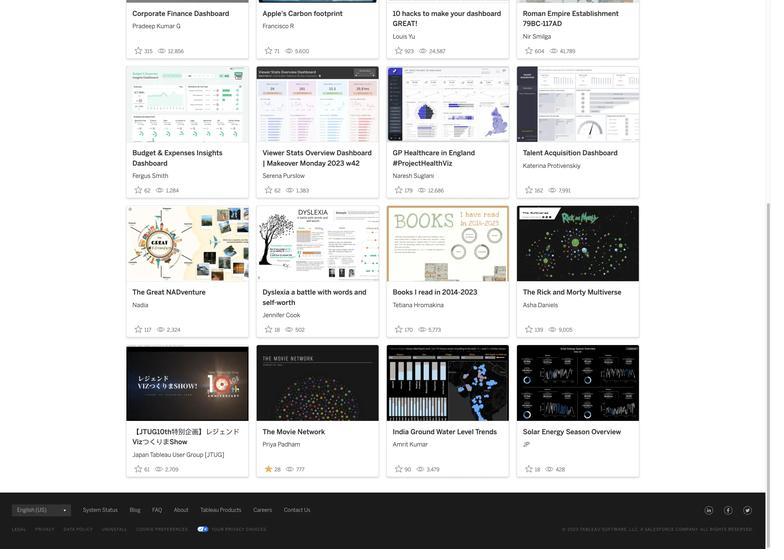 Task type: describe. For each thing, give the bounding box(es) containing it.
priya
[[263, 442, 276, 449]]

add favorite button for dyslexia a battle with words and self-worth
[[263, 324, 282, 336]]

the great nadventure
[[132, 289, 206, 297]]

gp healthcare in england #projecthealthviz
[[393, 149, 475, 168]]

workbook thumbnail image for i
[[387, 206, 509, 282]]

english
[[17, 508, 34, 514]]

add favorite button for viewer stats overview dashboard | makeover monday 2023 w42
[[263, 184, 283, 196]]

1 horizontal spatial overview
[[591, 428, 621, 437]]

(us)
[[36, 508, 47, 514]]

a inside dyslexia a battle with words and self-worth
[[291, 289, 295, 297]]

the great nadventure link
[[132, 288, 243, 298]]

carbon
[[288, 10, 312, 18]]

stats
[[286, 149, 304, 157]]

louis yu
[[393, 33, 415, 40]]

12,856 views element
[[155, 45, 187, 58]]

61
[[144, 467, 150, 473]]

kumar for ground
[[410, 442, 428, 449]]

Remove Favorite button
[[263, 463, 283, 476]]

1 vertical spatial in
[[435, 289, 440, 297]]

923
[[405, 48, 414, 55]]

uninstall link
[[102, 526, 128, 535]]

add favorite button for corporate finance dashboard
[[132, 45, 155, 57]]

season
[[566, 428, 590, 437]]

vizつくりまshow
[[132, 439, 187, 447]]

Add Favorite button
[[393, 184, 415, 196]]

acquisition
[[544, 149, 581, 157]]

Add Favorite button
[[393, 45, 416, 57]]

jp link
[[523, 438, 633, 450]]

padham
[[278, 442, 300, 449]]

serena purslow link
[[263, 169, 373, 181]]

finance
[[167, 10, 192, 18]]

jp
[[523, 442, 530, 449]]

workbook thumbnail image for ground
[[387, 346, 509, 421]]

cookie
[[136, 528, 154, 533]]

5,600 views element
[[282, 45, 312, 58]]

serena purslow
[[263, 173, 305, 180]]

suglani
[[414, 173, 434, 180]]

contact us
[[284, 508, 310, 514]]

nadventure
[[166, 289, 206, 297]]

jennifer
[[263, 312, 285, 319]]

Add Favorite button
[[393, 463, 413, 476]]

12,686
[[428, 188, 444, 194]]

‫nir smilga‬‎ link
[[523, 29, 633, 41]]

workbook thumbnail image for great
[[126, 206, 248, 282]]

2 privacy from the left
[[225, 528, 245, 533]]

1 horizontal spatial 2023
[[461, 289, 477, 297]]

add favorite button for solar energy season overview
[[523, 463, 542, 476]]

2,709 views element
[[152, 464, 181, 476]]

gp
[[393, 149, 402, 157]]

user
[[172, 452, 185, 459]]

budget & expenses insights dashboard link
[[132, 148, 243, 169]]

pradeep
[[132, 23, 155, 30]]

the for the rick and morty multiverse
[[523, 289, 535, 297]]

talent acquisition dashboard link
[[523, 148, 633, 159]]

162
[[535, 188, 543, 194]]

dyslexia a battle with words and self-worth link
[[263, 288, 373, 308]]

with
[[318, 289, 331, 297]]

1,383 views element
[[283, 185, 312, 197]]

viewer stats overview dashboard | makeover monday 2023 w42
[[263, 149, 372, 168]]

network
[[297, 428, 325, 437]]

workbook thumbnail image for movie
[[257, 346, 379, 421]]

add favorite button for the great nadventure
[[132, 324, 154, 336]]

2014-
[[442, 289, 461, 297]]

#projecthealthviz
[[393, 159, 452, 168]]

kumar for finance
[[157, 23, 175, 30]]

2 vertical spatial 2023
[[567, 528, 579, 533]]

9,005 views element
[[545, 324, 575, 337]]

12,856
[[168, 48, 184, 55]]

louis
[[393, 33, 407, 40]]

about
[[174, 508, 188, 514]]

india ground water level trends
[[393, 428, 497, 437]]

multiverse
[[588, 289, 621, 297]]

10 hacks to make your dashboard great! link
[[393, 9, 503, 29]]

1,284
[[166, 188, 179, 194]]

workbook thumbnail image for carbon
[[257, 0, 379, 2]]

Add Favorite button
[[132, 463, 152, 476]]

group
[[186, 452, 203, 459]]

12,686 views element
[[415, 185, 447, 197]]

apple's carbon footprint link
[[263, 9, 373, 19]]

‫nir
[[523, 33, 531, 40]]

solar energy season overview link
[[523, 428, 633, 438]]

apple's
[[263, 10, 286, 18]]

naresh
[[393, 173, 412, 180]]

empire
[[547, 10, 570, 18]]

careers
[[253, 508, 272, 514]]

english (us)
[[17, 508, 47, 514]]

g
[[176, 23, 181, 30]]

your
[[212, 528, 224, 533]]

careers link
[[253, 507, 272, 515]]

roman
[[523, 10, 546, 18]]

the for the movie network
[[263, 428, 275, 437]]

r
[[290, 23, 294, 30]]

3,479
[[427, 467, 440, 473]]

england
[[449, 149, 475, 157]]

fergus
[[132, 173, 151, 180]]

establishment
[[572, 10, 619, 18]]

the rick and morty multiverse
[[523, 289, 621, 297]]

the movie network
[[263, 428, 325, 437]]

9,005
[[559, 327, 572, 334]]

workbook thumbnail image for a
[[257, 206, 379, 282]]

24,587 views element
[[416, 45, 448, 58]]

428 views element
[[542, 464, 568, 476]]

dashboard up the katerina protivenskiy link
[[582, 149, 618, 157]]

5,773 views element
[[415, 324, 444, 337]]

139
[[535, 327, 543, 334]]

asha daniels
[[523, 302, 558, 309]]

talent acquisition dashboard
[[523, 149, 618, 157]]

pradeep kumar g link
[[132, 19, 243, 31]]

llc,
[[629, 528, 639, 533]]

dyslexia
[[263, 289, 289, 297]]

katerina protivenskiy link
[[523, 159, 633, 171]]

naresh suglani link
[[393, 169, 503, 181]]

energy
[[542, 428, 564, 437]]

502 views element
[[282, 324, 308, 337]]

great!
[[393, 20, 418, 28]]

add favorite button for the rick and morty multiverse
[[523, 324, 545, 336]]

and inside dyslexia a battle with words and self-worth
[[354, 289, 366, 297]]

dashboard inside 'budget & expenses insights dashboard'
[[132, 159, 168, 168]]

in inside gp healthcare in england #projecthealthviz
[[441, 149, 447, 157]]



Task type: vqa. For each thing, say whether or not it's contained in the screenshot.


Task type: locate. For each thing, give the bounding box(es) containing it.
workbook thumbnail image for vizつくりまshow
[[126, 346, 248, 421]]

62 down serena
[[274, 188, 281, 194]]

tableau inside 'link'
[[150, 452, 171, 459]]

company.
[[676, 528, 699, 533]]

0 horizontal spatial a
[[291, 289, 295, 297]]

0 horizontal spatial the
[[132, 289, 145, 297]]

0 horizontal spatial in
[[435, 289, 440, 297]]

62 for dashboard
[[144, 188, 150, 194]]

the
[[132, 289, 145, 297], [523, 289, 535, 297], [263, 428, 275, 437]]

2 and from the left
[[553, 289, 565, 297]]

i
[[415, 289, 417, 297]]

insights
[[197, 149, 223, 157]]

0 vertical spatial 2023
[[327, 159, 344, 168]]

1 62 from the left
[[144, 188, 150, 194]]

【jtug10th特別企画】レジェンド vizつくりまshow
[[132, 428, 239, 447]]

2,324
[[167, 327, 180, 334]]

books i read in 2014-2023 link
[[393, 288, 503, 298]]

add favorite button down nadia
[[132, 324, 154, 336]]

serena
[[263, 173, 282, 180]]

2 horizontal spatial the
[[523, 289, 535, 297]]

words
[[333, 289, 353, 297]]

90
[[405, 467, 411, 473]]

777 views element
[[283, 464, 308, 476]]

status
[[102, 508, 118, 514]]

india ground water level trends link
[[393, 428, 503, 438]]

overview right season
[[591, 428, 621, 437]]

18 for dyslexia a battle with words and self-worth
[[274, 327, 280, 334]]

and right rick
[[553, 289, 565, 297]]

reserved.
[[728, 528, 754, 533]]

dashboard
[[467, 10, 501, 18]]

system status link
[[83, 507, 118, 515]]

monday
[[300, 159, 326, 168]]

777
[[296, 467, 305, 473]]

francisco r
[[263, 23, 294, 30]]

add favorite button down "pradeep"
[[132, 45, 155, 57]]

cook
[[286, 312, 300, 319]]

w42
[[346, 159, 360, 168]]

data policy link
[[64, 526, 93, 535]]

the inside 'link'
[[263, 428, 275, 437]]

Add Favorite button
[[263, 45, 282, 57]]

0 vertical spatial overview
[[305, 149, 335, 157]]

dashboard up pradeep kumar g 'link'
[[194, 10, 229, 18]]

the up nadia
[[132, 289, 145, 297]]

data policy
[[64, 528, 93, 533]]

faq
[[152, 508, 162, 514]]

workbook thumbnail image for rick
[[517, 206, 639, 282]]

workbook thumbnail image for hacks
[[387, 0, 509, 2]]

0 vertical spatial in
[[441, 149, 447, 157]]

workbook thumbnail image for acquisition
[[517, 66, 639, 142]]

add favorite button containing 162
[[523, 184, 545, 196]]

tableau down vizつくりまshow
[[150, 452, 171, 459]]

roman empire establishment 79bc-117ad link
[[523, 9, 633, 29]]

7,991 views element
[[545, 185, 574, 197]]

3,479 views element
[[413, 464, 442, 476]]

and
[[354, 289, 366, 297], [553, 289, 565, 297]]

1 horizontal spatial and
[[553, 289, 565, 297]]

0 horizontal spatial and
[[354, 289, 366, 297]]

protivenskiy
[[547, 162, 581, 169]]

workbook thumbnail image
[[126, 0, 248, 2], [257, 0, 379, 2], [387, 0, 509, 2], [517, 0, 639, 2], [126, 66, 248, 142], [257, 66, 379, 142], [387, 66, 509, 142], [517, 66, 639, 142], [126, 206, 248, 282], [257, 206, 379, 282], [387, 206, 509, 282], [517, 206, 639, 282], [126, 346, 248, 421], [257, 346, 379, 421], [387, 346, 509, 421], [517, 346, 639, 421]]

privacy right your
[[225, 528, 245, 533]]

amrit kumar link
[[393, 438, 503, 450]]

2023 left w42
[[327, 159, 344, 168]]

&
[[158, 149, 163, 157]]

add favorite button down the jp
[[523, 463, 542, 476]]

1 vertical spatial 2023
[[461, 289, 477, 297]]

71
[[274, 48, 280, 55]]

1 horizontal spatial in
[[441, 149, 447, 157]]

legal
[[12, 528, 26, 533]]

workbook thumbnail image for &
[[126, 66, 248, 142]]

1 vertical spatial overview
[[591, 428, 621, 437]]

add favorite button down asha
[[523, 324, 545, 336]]

hacks
[[402, 10, 421, 18]]

a up worth
[[291, 289, 295, 297]]

tableau left software,
[[580, 528, 601, 533]]

add favorite button down fergus
[[132, 184, 153, 196]]

428
[[556, 467, 565, 473]]

0 vertical spatial 18
[[274, 327, 280, 334]]

2 horizontal spatial 2023
[[567, 528, 579, 533]]

japan tableau user group [jtug]
[[132, 452, 224, 459]]

solar energy season overview
[[523, 428, 621, 437]]

system
[[83, 508, 101, 514]]

add favorite button containing 315
[[132, 45, 155, 57]]

makeover
[[267, 159, 298, 168]]

1 privacy from the left
[[35, 528, 55, 533]]

workbook thumbnail image for stats
[[257, 66, 379, 142]]

1 horizontal spatial tableau
[[200, 508, 219, 514]]

workbook thumbnail image for finance
[[126, 0, 248, 2]]

healthcare
[[404, 149, 439, 157]]

purslow
[[283, 173, 305, 180]]

add favorite button containing 139
[[523, 324, 545, 336]]

the for the great nadventure
[[132, 289, 145, 297]]

add favorite button down serena
[[263, 184, 283, 196]]

10 hacks to make your dashboard great!
[[393, 10, 501, 28]]

contact us link
[[284, 507, 310, 515]]

fergus smith
[[132, 173, 168, 180]]

louis yu link
[[393, 29, 503, 41]]

and right words
[[354, 289, 366, 297]]

2023 right ©
[[567, 528, 579, 533]]

corporate finance dashboard
[[132, 10, 229, 18]]

1 vertical spatial 18
[[535, 467, 540, 473]]

41,789 views element
[[547, 45, 578, 58]]

41,789
[[560, 48, 575, 55]]

expenses
[[164, 149, 195, 157]]

daniels
[[538, 302, 558, 309]]

0 horizontal spatial tableau
[[150, 452, 171, 459]]

salesforce
[[645, 528, 674, 533]]

0 vertical spatial tableau
[[150, 452, 171, 459]]

1 horizontal spatial 18
[[535, 467, 540, 473]]

2 vertical spatial tableau
[[580, 528, 601, 533]]

hromakina
[[414, 302, 444, 309]]

workbook thumbnail image for healthcare
[[387, 66, 509, 142]]

1 vertical spatial kumar
[[410, 442, 428, 449]]

1,284 views element
[[153, 185, 182, 197]]

179
[[405, 188, 413, 194]]

62 down fergus smith
[[144, 188, 150, 194]]

62 for |
[[274, 188, 281, 194]]

us
[[304, 508, 310, 514]]

7,991
[[559, 188, 571, 194]]

workbook thumbnail image for energy
[[517, 346, 639, 421]]

2 62 from the left
[[274, 188, 281, 194]]

dashboard inside viewer stats overview dashboard | makeover monday 2023 w42
[[337, 149, 372, 157]]

0 horizontal spatial overview
[[305, 149, 335, 157]]

cookie preferences
[[136, 528, 188, 533]]

10
[[393, 10, 400, 18]]

smilga‬‎
[[532, 33, 551, 40]]

add favorite button down katerina
[[523, 184, 545, 196]]

kumar inside pradeep kumar g 'link'
[[157, 23, 175, 30]]

1 horizontal spatial kumar
[[410, 442, 428, 449]]

level
[[457, 428, 474, 437]]

overview inside viewer stats overview dashboard | makeover monday 2023 w42
[[305, 149, 335, 157]]

budget & expenses insights dashboard
[[132, 149, 223, 168]]

workbook thumbnail image for empire
[[517, 0, 639, 2]]

0 horizontal spatial 62
[[144, 188, 150, 194]]

1 and from the left
[[354, 289, 366, 297]]

0 horizontal spatial 18
[[274, 327, 280, 334]]

tableau products link
[[200, 507, 241, 515]]

blog
[[130, 508, 140, 514]]

2,709
[[165, 467, 178, 473]]

books
[[393, 289, 413, 297]]

18 left 428 views element
[[535, 467, 540, 473]]

tableau up your
[[200, 508, 219, 514]]

overview up monday
[[305, 149, 335, 157]]

your privacy choices
[[212, 528, 266, 533]]

0 horizontal spatial kumar
[[157, 23, 175, 30]]

the rick and morty multiverse link
[[523, 288, 633, 298]]

1 horizontal spatial privacy
[[225, 528, 245, 533]]

dashboard down budget
[[132, 159, 168, 168]]

Add Favorite button
[[393, 324, 415, 336]]

trends
[[475, 428, 497, 437]]

0 horizontal spatial 2023
[[327, 159, 344, 168]]

priya padham link
[[263, 438, 373, 450]]

5,773
[[428, 327, 441, 334]]

add favorite button for talent acquisition dashboard
[[523, 184, 545, 196]]

add favorite button down jennifer
[[263, 324, 282, 336]]

a
[[291, 289, 295, 297], [640, 528, 643, 533]]

2023 inside viewer stats overview dashboard | makeover monday 2023 w42
[[327, 159, 344, 168]]

in right read
[[435, 289, 440, 297]]

kumar inside amrit kumar "link"
[[410, 442, 428, 449]]

corporate finance dashboard link
[[132, 9, 243, 19]]

japan tableau user group [jtug] link
[[132, 448, 243, 460]]

Add Favorite button
[[523, 45, 547, 57]]

water
[[436, 428, 455, 437]]

1 vertical spatial a
[[640, 528, 643, 533]]

yu
[[408, 33, 415, 40]]

corporate
[[132, 10, 165, 18]]

add favorite button containing 117
[[132, 324, 154, 336]]

the up asha
[[523, 289, 535, 297]]

2,324 views element
[[154, 324, 183, 337]]

dashboard up w42
[[337, 149, 372, 157]]

privacy down selected language element
[[35, 528, 55, 533]]

1 horizontal spatial 62
[[274, 188, 281, 194]]

1 vertical spatial tableau
[[200, 508, 219, 514]]

tetiana
[[393, 302, 412, 309]]

0 vertical spatial kumar
[[157, 23, 175, 30]]

2 horizontal spatial tableau
[[580, 528, 601, 533]]

18 for solar energy season overview
[[535, 467, 540, 473]]

cookie preferences button
[[136, 526, 188, 535]]

in left england
[[441, 149, 447, 157]]

1 horizontal spatial a
[[640, 528, 643, 533]]

1 horizontal spatial the
[[263, 428, 275, 437]]

self-
[[263, 299, 277, 307]]

a right llc,
[[640, 528, 643, 533]]

Add Favorite button
[[132, 45, 155, 57], [132, 184, 153, 196], [263, 184, 283, 196], [523, 184, 545, 196], [132, 324, 154, 336], [263, 324, 282, 336], [523, 324, 545, 336], [523, 463, 542, 476]]

kumar left g at the left top of page
[[157, 23, 175, 30]]

add favorite button for budget & expenses insights dashboard
[[132, 184, 153, 196]]

kumar down ground
[[410, 442, 428, 449]]

jennifer cook
[[263, 312, 300, 319]]

[jtug]
[[205, 452, 224, 459]]

the up the priya on the bottom left
[[263, 428, 275, 437]]

62
[[144, 188, 150, 194], [274, 188, 281, 194]]

selected language element
[[17, 505, 66, 517]]

katerina
[[523, 162, 546, 169]]

talent
[[523, 149, 543, 157]]

rick
[[537, 289, 551, 297]]

2023 up tetiana hromakina link on the bottom of the page
[[461, 289, 477, 297]]

products
[[220, 508, 241, 514]]

0 vertical spatial a
[[291, 289, 295, 297]]

0 horizontal spatial privacy
[[35, 528, 55, 533]]

18 down jennifer
[[274, 327, 280, 334]]



